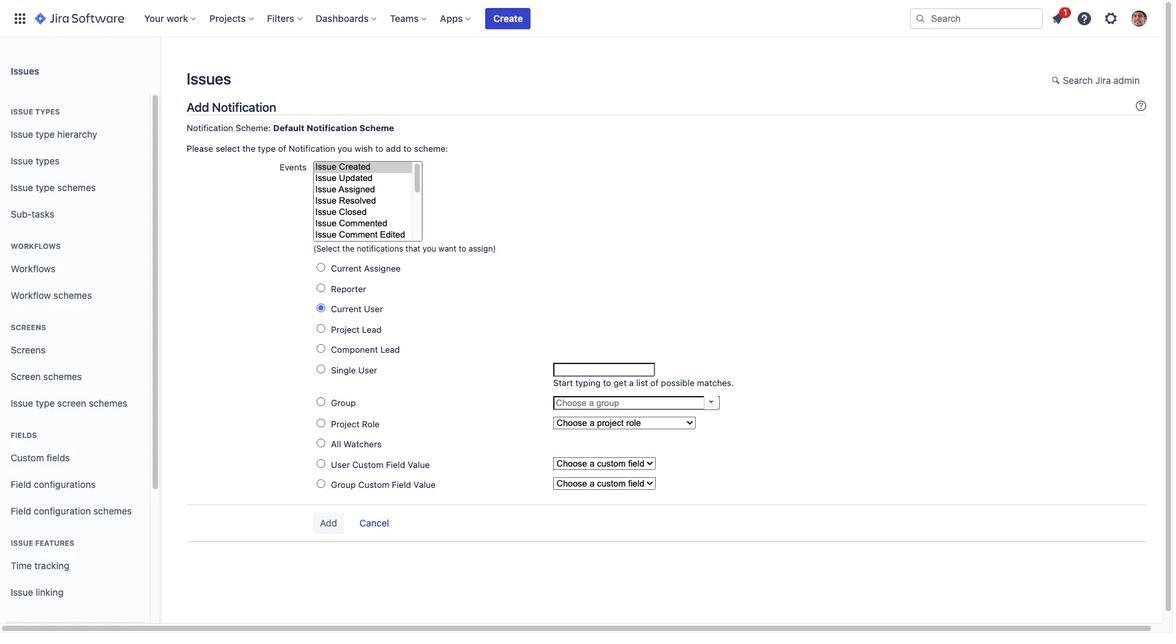Task type: describe. For each thing, give the bounding box(es) containing it.
get
[[614, 378, 627, 389]]

attributes
[[35, 621, 83, 629]]

notification up the please on the left top of the page
[[187, 123, 233, 134]]

1 horizontal spatial of
[[651, 378, 659, 389]]

workflows for workflows link
[[11, 263, 56, 274]]

lead for component lead
[[380, 345, 400, 356]]

sub-
[[11, 208, 32, 220]]

your work button
[[140, 8, 201, 29]]

dashboards
[[316, 12, 369, 24]]

search image
[[915, 13, 926, 24]]

time tracking
[[11, 560, 69, 572]]

issue type screen schemes link
[[5, 391, 145, 417]]

issue for issue type schemes
[[11, 182, 33, 193]]

your work
[[144, 12, 188, 24]]

screens for screens link
[[11, 344, 46, 356]]

appswitcher icon image
[[12, 10, 28, 26]]

project for project lead
[[331, 325, 360, 335]]

issue for issue types
[[11, 107, 33, 116]]

current assignee
[[331, 263, 401, 274]]

scheme
[[360, 123, 394, 134]]

issue type schemes link
[[5, 175, 145, 201]]

workflows for workflows group
[[11, 242, 61, 251]]

add
[[386, 143, 401, 154]]

work
[[167, 12, 188, 24]]

notification scheme: default notification scheme
[[187, 123, 394, 134]]

cancel link
[[353, 514, 396, 535]]

help image
[[1077, 10, 1093, 26]]

your profile and settings image
[[1131, 10, 1147, 26]]

1
[[1064, 7, 1067, 17]]

search jira admin
[[1063, 75, 1140, 86]]

0 horizontal spatial you
[[338, 143, 352, 154]]

fields
[[47, 452, 70, 464]]

screen
[[57, 398, 86, 409]]

field down user custom field value
[[392, 480, 411, 491]]

0 horizontal spatial the
[[242, 143, 256, 154]]

screen
[[11, 371, 41, 382]]

issue attributes
[[11, 621, 83, 629]]

field down the "custom fields"
[[11, 479, 31, 490]]

your
[[144, 12, 164, 24]]

to right want
[[459, 244, 466, 254]]

primary element
[[8, 0, 910, 37]]

schemes inside the screen schemes link
[[43, 371, 82, 382]]

issue features
[[11, 539, 74, 548]]

types
[[36, 155, 60, 166]]

0 horizontal spatial issues
[[11, 65, 39, 76]]

issue for issue type screen schemes
[[11, 398, 33, 409]]

configurations
[[34, 479, 96, 490]]

sidebar navigation image
[[145, 53, 175, 80]]

issue types
[[11, 107, 60, 116]]

please
[[187, 143, 213, 154]]

cancel
[[360, 518, 389, 529]]

linking
[[36, 587, 64, 598]]

Project Role radio
[[317, 419, 325, 428]]

Search field
[[910, 8, 1043, 29]]

Project Lead radio
[[317, 325, 325, 333]]

all
[[331, 439, 341, 450]]

field configurations link
[[5, 472, 145, 499]]

search jira admin link
[[1045, 71, 1147, 92]]

(select the notifications that you want to assign)
[[313, 244, 496, 254]]

assignee
[[364, 263, 401, 274]]

features
[[35, 539, 74, 548]]

time tracking link
[[5, 553, 145, 580]]

type down scheme:
[[258, 143, 276, 154]]

custom for user
[[352, 460, 384, 470]]

project role
[[331, 419, 380, 430]]

issue linking
[[11, 587, 64, 598]]

issue types link
[[5, 148, 145, 175]]

Current Assignee radio
[[317, 263, 325, 272]]

a
[[629, 378, 634, 389]]

issue for issue linking
[[11, 587, 33, 598]]

list
[[636, 378, 648, 389]]

create button
[[486, 8, 531, 29]]

Single User radio
[[317, 365, 325, 374]]

fields
[[11, 431, 37, 440]]

to right add
[[403, 143, 412, 154]]

projects button
[[205, 8, 259, 29]]

notification up events
[[289, 143, 335, 154]]

component lead
[[331, 345, 400, 356]]

notifications image
[[1050, 10, 1066, 26]]

Choose a group text field
[[553, 396, 720, 410]]

project for project role
[[331, 419, 360, 430]]

component
[[331, 345, 378, 356]]

configuration
[[34, 506, 91, 517]]

workflows link
[[5, 256, 145, 283]]

single user
[[331, 365, 377, 376]]

type for hierarchy
[[36, 128, 55, 140]]

apps
[[440, 12, 463, 24]]

want
[[439, 244, 457, 254]]

issue types group
[[5, 93, 145, 232]]

possible
[[661, 378, 695, 389]]

User Custom Field Value radio
[[317, 460, 325, 468]]

please select the type of notification you wish to add to scheme:
[[187, 143, 448, 154]]

issue for issue type hierarchy
[[11, 128, 33, 140]]

group for group custom field value
[[331, 480, 356, 491]]

screens link
[[5, 337, 145, 364]]

sub-tasks link
[[5, 201, 145, 228]]

workflow
[[11, 290, 51, 301]]

wish
[[355, 143, 373, 154]]

search
[[1063, 75, 1093, 86]]

types
[[35, 107, 60, 116]]

field up group custom field value
[[386, 460, 405, 470]]

custom inside fields group
[[11, 452, 44, 464]]

type for schemes
[[36, 182, 55, 193]]

add notification
[[187, 100, 276, 115]]

1 vertical spatial the
[[342, 244, 355, 254]]

scheme:
[[414, 143, 448, 154]]

schemes inside workflow schemes link
[[53, 290, 92, 301]]

to left get
[[603, 378, 611, 389]]



Task type: locate. For each thing, give the bounding box(es) containing it.
issue type hierarchy link
[[5, 121, 145, 148]]

0 vertical spatial of
[[278, 143, 286, 154]]

custom fields link
[[5, 445, 145, 472]]

sub-tasks
[[11, 208, 54, 220]]

projects
[[209, 12, 246, 24]]

custom fields
[[11, 452, 70, 464]]

tasks
[[32, 208, 54, 220]]

5 issue from the top
[[11, 398, 33, 409]]

you right that
[[423, 244, 436, 254]]

2 workflows from the top
[[11, 263, 56, 274]]

(select
[[313, 244, 340, 254]]

1 vertical spatial screens
[[11, 344, 46, 356]]

current user
[[331, 304, 383, 315]]

1 vertical spatial user
[[358, 365, 377, 376]]

type inside the screens group
[[36, 398, 55, 409]]

teams button
[[386, 8, 432, 29]]

1 current from the top
[[331, 263, 362, 274]]

select
[[216, 143, 240, 154]]

issues up add
[[187, 69, 231, 88]]

issue features group
[[5, 525, 145, 611]]

issues up issue types
[[11, 65, 39, 76]]

screens for the screens group
[[11, 323, 46, 332]]

1 screens from the top
[[11, 323, 46, 332]]

filters
[[267, 12, 294, 24]]

default
[[273, 123, 305, 134]]

create
[[494, 12, 523, 24]]

1 vertical spatial current
[[331, 304, 362, 315]]

issue for issue features
[[11, 539, 33, 548]]

value for group custom field value
[[414, 480, 436, 491]]

1 vertical spatial workflows
[[11, 263, 56, 274]]

filters button
[[263, 8, 308, 29]]

issue inside the screens group
[[11, 398, 33, 409]]

user up project lead
[[364, 304, 383, 315]]

1 vertical spatial you
[[423, 244, 436, 254]]

current for current user
[[331, 304, 362, 315]]

to
[[375, 143, 383, 154], [403, 143, 412, 154], [459, 244, 466, 254], [603, 378, 611, 389]]

schemes up "issue type screen schemes"
[[43, 371, 82, 382]]

jira
[[1096, 75, 1111, 86]]

single
[[331, 365, 356, 376]]

issue left types
[[11, 107, 33, 116]]

group custom field value
[[331, 480, 436, 491]]

issue down screen
[[11, 398, 33, 409]]

1 vertical spatial group
[[331, 480, 356, 491]]

of right list
[[651, 378, 659, 389]]

issue up the time
[[11, 539, 33, 548]]

lead up component lead
[[362, 325, 382, 335]]

project
[[331, 325, 360, 335], [331, 419, 360, 430]]

reporter
[[331, 284, 366, 294]]

0 vertical spatial the
[[242, 143, 256, 154]]

field configuration schemes
[[11, 506, 132, 517]]

of
[[278, 143, 286, 154], [651, 378, 659, 389]]

apps button
[[436, 8, 476, 29]]

fields group
[[5, 417, 145, 529]]

2 issue from the top
[[11, 128, 33, 140]]

issue
[[11, 107, 33, 116], [11, 128, 33, 140], [11, 155, 33, 166], [11, 182, 33, 193], [11, 398, 33, 409], [11, 539, 33, 548], [11, 587, 33, 598], [11, 621, 33, 629]]

start typing to get a list of possible matches.
[[553, 378, 734, 389]]

schemes down workflows link
[[53, 290, 92, 301]]

group
[[331, 398, 356, 409], [331, 480, 356, 491]]

1 project from the top
[[331, 325, 360, 335]]

1 vertical spatial lead
[[380, 345, 400, 356]]

Current User radio
[[317, 304, 325, 313]]

6 issue from the top
[[11, 539, 33, 548]]

0 vertical spatial group
[[331, 398, 356, 409]]

Group Custom Field Value radio
[[317, 480, 325, 489]]

workflow schemes link
[[5, 283, 145, 309]]

issue left the types
[[11, 155, 33, 166]]

0 vertical spatial you
[[338, 143, 352, 154]]

screen schemes
[[11, 371, 82, 382]]

lead for project lead
[[362, 325, 382, 335]]

custom down the fields
[[11, 452, 44, 464]]

3 issue from the top
[[11, 155, 33, 166]]

workflows group
[[5, 228, 145, 313]]

watchers
[[344, 439, 382, 450]]

jira software image
[[35, 10, 124, 26], [35, 10, 124, 26]]

issue linking link
[[5, 580, 145, 607]]

schemes right screen
[[89, 398, 127, 409]]

type up tasks
[[36, 182, 55, 193]]

time
[[11, 560, 32, 572]]

notification up please select the type of notification you wish to add to scheme:
[[307, 123, 357, 134]]

screens inside screens link
[[11, 344, 46, 356]]

banner
[[0, 0, 1163, 37]]

1 horizontal spatial issues
[[187, 69, 231, 88]]

1 horizontal spatial the
[[342, 244, 355, 254]]

project up 'component'
[[331, 325, 360, 335]]

user for current user
[[364, 304, 383, 315]]

workflows down the sub-tasks
[[11, 242, 61, 251]]

1 horizontal spatial you
[[423, 244, 436, 254]]

2 project from the top
[[331, 419, 360, 430]]

issue type hierarchy
[[11, 128, 97, 140]]

dashboards button
[[312, 8, 382, 29]]

small image
[[1052, 75, 1062, 86]]

1 workflows from the top
[[11, 242, 61, 251]]

group for group
[[331, 398, 356, 409]]

project up the all
[[331, 419, 360, 430]]

Component Lead radio
[[317, 345, 325, 354]]

issue up sub-
[[11, 182, 33, 193]]

schemes inside issue type schemes link
[[57, 182, 96, 193]]

user custom field value
[[331, 460, 430, 470]]

issue down issue types
[[11, 128, 33, 140]]

start
[[553, 378, 573, 389]]

project lead
[[331, 325, 382, 335]]

0 vertical spatial lead
[[362, 325, 382, 335]]

screen schemes link
[[5, 364, 145, 391]]

1 issue from the top
[[11, 107, 33, 116]]

field
[[386, 460, 405, 470], [11, 479, 31, 490], [392, 480, 411, 491], [11, 506, 31, 517]]

schemes inside issue type screen schemes link
[[89, 398, 127, 409]]

you
[[338, 143, 352, 154], [423, 244, 436, 254]]

notification
[[212, 100, 276, 115], [187, 123, 233, 134], [307, 123, 357, 134], [289, 143, 335, 154]]

field configurations
[[11, 479, 96, 490]]

7 issue from the top
[[11, 587, 33, 598]]

All Watchers radio
[[317, 439, 325, 448]]

user down component lead
[[358, 365, 377, 376]]

custom
[[11, 452, 44, 464], [352, 460, 384, 470], [358, 480, 390, 491]]

group right group option
[[331, 398, 356, 409]]

the
[[242, 143, 256, 154], [342, 244, 355, 254]]

user right user custom field value option
[[331, 460, 350, 470]]

issue type schemes
[[11, 182, 96, 193]]

events
[[280, 162, 307, 173]]

1 vertical spatial value
[[414, 480, 436, 491]]

issue for issue attributes
[[11, 621, 33, 629]]

value down user custom field value
[[414, 480, 436, 491]]

screens up screen
[[11, 344, 46, 356]]

lead right 'component'
[[380, 345, 400, 356]]

Reporter radio
[[317, 284, 325, 292]]

type for screen
[[36, 398, 55, 409]]

0 vertical spatial workflows
[[11, 242, 61, 251]]

current for current assignee
[[331, 263, 362, 274]]

tracking
[[34, 560, 69, 572]]

you left wish
[[338, 143, 352, 154]]

issues
[[11, 65, 39, 76], [187, 69, 231, 88]]

screens down the workflow
[[11, 323, 46, 332]]

the down scheme:
[[242, 143, 256, 154]]

4 issue from the top
[[11, 182, 33, 193]]

0 vertical spatial current
[[331, 263, 362, 274]]

schemes inside field configuration schemes link
[[93, 506, 132, 517]]

value for user custom field value
[[408, 460, 430, 470]]

1 group from the top
[[331, 398, 356, 409]]

Group radio
[[317, 398, 325, 407]]

custom for group
[[358, 480, 390, 491]]

type left screen
[[36, 398, 55, 409]]

1 vertical spatial of
[[651, 378, 659, 389]]

2 current from the top
[[331, 304, 362, 315]]

the right the (select
[[342, 244, 355, 254]]

screens group
[[5, 309, 145, 421]]

user for single user
[[358, 365, 377, 376]]

assign)
[[469, 244, 496, 254]]

schemes down "issue types" link in the left of the page
[[57, 182, 96, 193]]

group right group custom field value option
[[331, 480, 356, 491]]

issue for issue types
[[11, 155, 33, 166]]

2 screens from the top
[[11, 344, 46, 356]]

0 vertical spatial screens
[[11, 323, 46, 332]]

type
[[36, 128, 55, 140], [258, 143, 276, 154], [36, 182, 55, 193], [36, 398, 55, 409]]

issue down issue linking
[[11, 621, 33, 629]]

scheme:
[[236, 123, 271, 134]]

0 vertical spatial project
[[331, 325, 360, 335]]

value up group custom field value
[[408, 460, 430, 470]]

lead
[[362, 325, 382, 335], [380, 345, 400, 356]]

notification up scheme:
[[212, 100, 276, 115]]

1 vertical spatial project
[[331, 419, 360, 430]]

current up reporter
[[331, 263, 362, 274]]

issue type screen schemes
[[11, 398, 127, 409]]

field up issue features
[[11, 506, 31, 517]]

field configuration schemes link
[[5, 499, 145, 525]]

settings image
[[1103, 10, 1119, 26]]

teams
[[390, 12, 419, 24]]

issue types
[[11, 155, 60, 166]]

banner containing your work
[[0, 0, 1163, 37]]

2 group from the top
[[331, 480, 356, 491]]

current down reporter
[[331, 304, 362, 315]]

role
[[362, 419, 380, 430]]

of down default at the left of the page
[[278, 143, 286, 154]]

schemes down field configurations link
[[93, 506, 132, 517]]

None text field
[[553, 363, 655, 377]]

notifications
[[357, 244, 403, 254]]

issue down the time
[[11, 587, 33, 598]]

hierarchy
[[57, 128, 97, 140]]

0 horizontal spatial of
[[278, 143, 286, 154]]

to left add
[[375, 143, 383, 154]]

workflows up the workflow
[[11, 263, 56, 274]]

type down types
[[36, 128, 55, 140]]

0 vertical spatial value
[[408, 460, 430, 470]]

2 vertical spatial user
[[331, 460, 350, 470]]

workflow schemes
[[11, 290, 92, 301]]

that
[[406, 244, 420, 254]]

0 vertical spatial user
[[364, 304, 383, 315]]

None submit
[[313, 513, 344, 535]]

custom down user custom field value
[[358, 480, 390, 491]]

8 issue from the top
[[11, 621, 33, 629]]

custom down watchers
[[352, 460, 384, 470]]

all watchers
[[331, 439, 382, 450]]



Task type: vqa. For each thing, say whether or not it's contained in the screenshot.
refresh image
no



